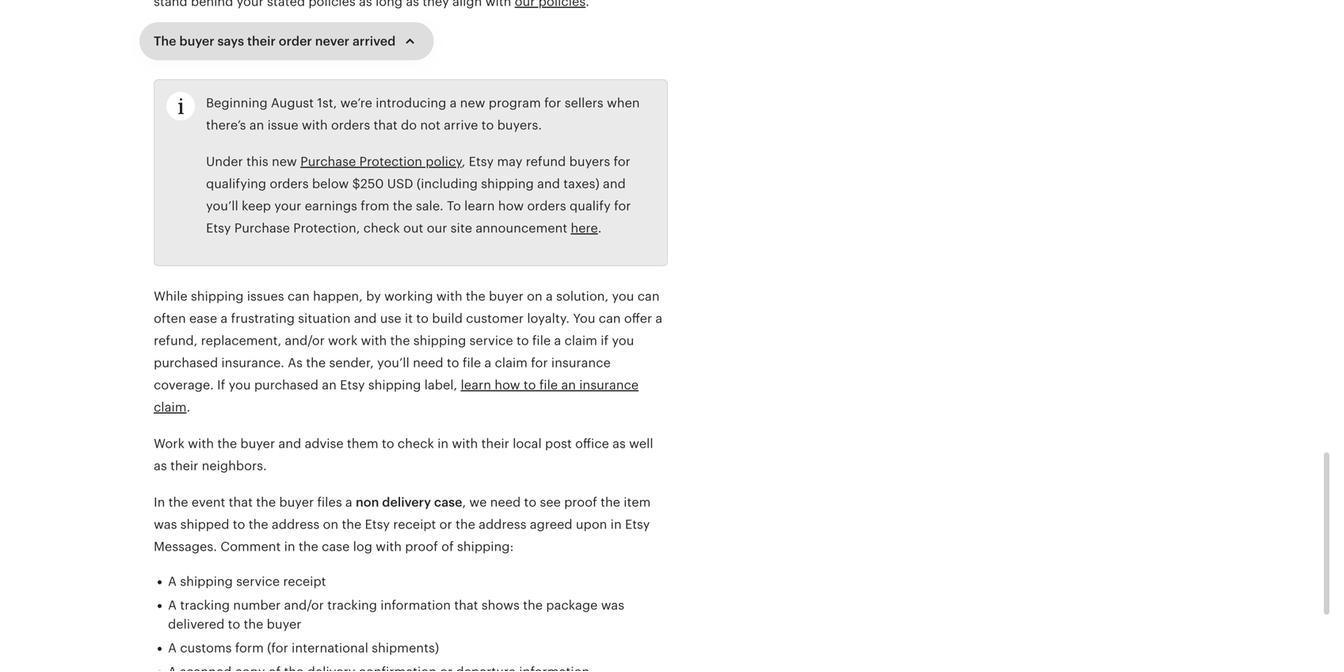 Task type: describe. For each thing, give the bounding box(es) containing it.
agreed
[[530, 518, 573, 532]]

a for a shipping service receipt
[[168, 575, 177, 589]]

buyers
[[570, 155, 611, 169]]

how inside learn how to file an insurance claim
[[495, 378, 521, 392]]

shows
[[482, 599, 520, 613]]

0 horizontal spatial new
[[272, 155, 297, 169]]

use
[[380, 312, 402, 326]]

shipping:
[[457, 540, 514, 554]]

1 horizontal spatial purchased
[[254, 378, 319, 392]]

buyer left files
[[279, 495, 314, 510]]

2 horizontal spatial orders
[[527, 199, 567, 213]]

to inside learn how to file an insurance claim
[[524, 378, 536, 392]]

shipped
[[181, 518, 230, 532]]

need inside while shipping issues can happen, by working with the buyer on a solution, you can often ease a frustrating situation and use it to build customer loyalty. you can offer a refund, replacement, and/or work with the shipping service to file a claim if you purchased insurance. as the sender, you'll need to file a claim for insurance coverage. if you purchased an etsy shipping label,
[[413, 356, 444, 370]]

we're
[[341, 96, 373, 110]]

in inside work with the buyer and advise them to check in with their local post office as well as their neighbors.
[[438, 437, 449, 451]]

well
[[629, 437, 654, 451]]

work with the buyer and advise them to check in with their local post office as well as their neighbors.
[[154, 437, 654, 473]]

customs
[[180, 641, 232, 656]]

a down loyalty.
[[554, 334, 561, 348]]

claim inside learn how to file an insurance claim
[[154, 400, 187, 415]]

we
[[470, 495, 487, 510]]

need inside , we need to see proof the item was shipped to the address on the etsy receipt or the address agreed upon in etsy messages. comment in the case log with proof of shipping:
[[490, 495, 521, 510]]

earnings
[[305, 199, 357, 213]]

protection,
[[293, 221, 360, 235]]

messages.
[[154, 540, 217, 554]]

to inside beginning august 1st, we're introducing a new program for sellers when there's an issue with orders that do not arrive to buyers.
[[482, 118, 494, 132]]

while shipping issues can happen, by working with the buyer on a solution, you can often ease a frustrating situation and use it to build customer loyalty. you can offer a refund, replacement, and/or work with the shipping service to file a claim if you purchased insurance. as the sender, you'll need to file a claim for insurance coverage. if you purchased an etsy shipping label,
[[154, 289, 663, 392]]

beginning
[[206, 96, 268, 110]]

a for a customs form (for international shipments)
[[168, 641, 177, 656]]

protection
[[360, 155, 423, 169]]

work
[[328, 334, 358, 348]]

this
[[247, 155, 269, 169]]

post
[[545, 437, 572, 451]]

service inside while shipping issues can happen, by working with the buyer on a solution, you can often ease a frustrating situation and use it to build customer loyalty. you can offer a refund, replacement, and/or work with the shipping service to file a claim if you purchased insurance. as the sender, you'll need to file a claim for insurance coverage. if you purchased an etsy shipping label,
[[470, 334, 513, 348]]

here link
[[571, 221, 598, 235]]

learn inside learn how to file an insurance claim
[[461, 378, 492, 392]]

not
[[420, 118, 441, 132]]

local
[[513, 437, 542, 451]]

it
[[405, 312, 413, 326]]

1 vertical spatial that
[[229, 495, 253, 510]]

1 vertical spatial their
[[482, 437, 510, 451]]

there's
[[206, 118, 246, 132]]

0 vertical spatial file
[[533, 334, 551, 348]]

learn how to file an insurance claim link
[[154, 378, 639, 415]]

order
[[279, 34, 312, 48]]

frustrating
[[231, 312, 295, 326]]

1 horizontal spatial can
[[599, 312, 621, 326]]

2 address from the left
[[479, 518, 527, 532]]

for right qualify
[[614, 199, 631, 213]]

an inside while shipping issues can happen, by working with the buyer on a solution, you can often ease a frustrating situation and use it to build customer loyalty. you can offer a refund, replacement, and/or work with the shipping service to file a claim if you purchased insurance. as the sender, you'll need to file a claim for insurance coverage. if you purchased an etsy shipping label,
[[322, 378, 337, 392]]

1st,
[[317, 96, 337, 110]]

of
[[442, 540, 454, 554]]

(for
[[267, 641, 288, 656]]

receipt inside , we need to see proof the item was shipped to the address on the etsy receipt or the address agreed upon in etsy messages. comment in the case log with proof of shipping:
[[393, 518, 436, 532]]

issues
[[247, 289, 284, 304]]

arrive
[[444, 118, 478, 132]]

in the event that the buyer files a non delivery case
[[154, 495, 463, 510]]

offer
[[625, 312, 653, 326]]

1 horizontal spatial .
[[598, 221, 602, 235]]

to left see
[[524, 495, 537, 510]]

keep
[[242, 199, 271, 213]]

shipping inside , etsy may refund buyers for qualifying orders below $250 usd (including shipping and taxes) and you'll keep your earnings from the sale. to learn how orders qualify for etsy purchase protection, check out our site announcement
[[481, 177, 534, 191]]

purchase protection policy link
[[301, 155, 462, 169]]

office
[[576, 437, 609, 451]]

shipping down messages.
[[180, 575, 233, 589]]

, etsy may refund buyers for qualifying orders below $250 usd (including shipping and taxes) and you'll keep your earnings from the sale. to learn how orders qualify for etsy purchase protection, check out our site announcement
[[206, 155, 631, 235]]

in
[[154, 495, 165, 510]]

with down use
[[361, 334, 387, 348]]

1 tracking from the left
[[180, 599, 230, 613]]

under
[[206, 155, 243, 169]]

customer
[[466, 312, 524, 326]]

2 vertical spatial you
[[229, 378, 251, 392]]

2 horizontal spatial can
[[638, 289, 660, 304]]

the buyer says their order never arrived
[[154, 34, 396, 48]]

sale.
[[416, 199, 444, 213]]

refund
[[526, 155, 566, 169]]

non
[[356, 495, 379, 510]]

our
[[427, 221, 447, 235]]

etsy left may
[[469, 155, 494, 169]]

information
[[381, 599, 451, 613]]

often
[[154, 312, 186, 326]]

on inside while shipping issues can happen, by working with the buyer on a solution, you can often ease a frustrating situation and use it to build customer loyalty. you can offer a refund, replacement, and/or work with the shipping service to file a claim if you purchased insurance. as the sender, you'll need to file a claim for insurance coverage. if you purchased an etsy shipping label,
[[527, 289, 543, 304]]

the buyer says their order never arrived button
[[140, 22, 434, 60]]

program
[[489, 96, 541, 110]]

and up qualify
[[603, 177, 626, 191]]

buyers.
[[498, 118, 542, 132]]

do
[[401, 118, 417, 132]]

by
[[366, 289, 381, 304]]

new inside beginning august 1st, we're introducing a new program for sellers when there's an issue with orders that do not arrive to buyers.
[[460, 96, 486, 110]]

international
[[292, 641, 369, 656]]

buyer inside while shipping issues can happen, by working with the buyer on a solution, you can often ease a frustrating situation and use it to build customer loyalty. you can offer a refund, replacement, and/or work with the shipping service to file a claim if you purchased insurance. as the sender, you'll need to file a claim for insurance coverage. if you purchased an etsy shipping label,
[[489, 289, 524, 304]]

a for a tracking number and/or tracking information that shows the package was delivered to the buyer
[[168, 599, 177, 613]]

here
[[571, 221, 598, 235]]

work
[[154, 437, 185, 451]]

solution,
[[557, 289, 609, 304]]

you
[[573, 312, 596, 326]]

to right it
[[416, 312, 429, 326]]

a left non at the bottom of the page
[[346, 495, 353, 510]]

you'll inside , etsy may refund buyers for qualifying orders below $250 usd (including shipping and taxes) and you'll keep your earnings from the sale. to learn how orders qualify for etsy purchase protection, check out our site announcement
[[206, 199, 238, 213]]

sender,
[[329, 356, 374, 370]]

0 horizontal spatial proof
[[405, 540, 438, 554]]

etsy down qualifying on the left of the page
[[206, 221, 231, 235]]

coverage.
[[154, 378, 214, 392]]

an inside learn how to file an insurance claim
[[562, 378, 576, 392]]

advise
[[305, 437, 344, 451]]

never
[[315, 34, 350, 48]]

sellers
[[565, 96, 604, 110]]

build
[[432, 312, 463, 326]]

number
[[233, 599, 281, 613]]

was inside , we need to see proof the item was shipped to the address on the etsy receipt or the address agreed upon in etsy messages. comment in the case log with proof of shipping:
[[154, 518, 177, 532]]

shipping up ease
[[191, 289, 244, 304]]

2 tracking from the left
[[328, 599, 377, 613]]

says
[[218, 34, 244, 48]]

issue
[[268, 118, 299, 132]]

buyer inside a tracking number and/or tracking information that shows the package was delivered to the buyer
[[267, 618, 302, 632]]

that inside a tracking number and/or tracking information that shows the package was delivered to the buyer
[[454, 599, 478, 613]]

here .
[[571, 221, 602, 235]]

qualifying
[[206, 177, 266, 191]]

0 horizontal spatial can
[[288, 289, 310, 304]]

files
[[317, 495, 342, 510]]

usd
[[387, 177, 413, 191]]

for inside while shipping issues can happen, by working with the buyer on a solution, you can often ease a frustrating situation and use it to build customer loyalty. you can offer a refund, replacement, and/or work with the shipping service to file a claim if you purchased insurance. as the sender, you'll need to file a claim for insurance coverage. if you purchased an etsy shipping label,
[[531, 356, 548, 370]]

replacement,
[[201, 334, 282, 348]]

log
[[353, 540, 373, 554]]

0 horizontal spatial their
[[170, 459, 198, 473]]

their inside dropdown button
[[247, 34, 276, 48]]

see
[[540, 495, 561, 510]]

1 vertical spatial you
[[612, 334, 635, 348]]

buyer inside dropdown button
[[179, 34, 215, 48]]

shipping left label,
[[368, 378, 421, 392]]



Task type: vqa. For each thing, say whether or not it's contained in the screenshot.
chased
no



Task type: locate. For each thing, give the bounding box(es) containing it.
to down loyalty.
[[517, 334, 529, 348]]

1 vertical spatial file
[[463, 356, 481, 370]]

site
[[451, 221, 472, 235]]

the inside , etsy may refund buyers for qualifying orders below $250 usd (including shipping and taxes) and you'll keep your earnings from the sale. to learn how orders qualify for etsy purchase protection, check out our site announcement
[[393, 199, 413, 213]]

purchase inside , etsy may refund buyers for qualifying orders below $250 usd (including shipping and taxes) and you'll keep your earnings from the sale. to learn how orders qualify for etsy purchase protection, check out our site announcement
[[234, 221, 290, 235]]

a up arrive
[[450, 96, 457, 110]]

1 vertical spatial .
[[187, 400, 190, 415]]

0 horizontal spatial as
[[154, 459, 167, 473]]

2 horizontal spatial claim
[[565, 334, 598, 348]]

orders down 'we're'
[[331, 118, 370, 132]]

address
[[272, 518, 320, 532], [479, 518, 527, 532]]

on down files
[[323, 518, 339, 532]]

1 horizontal spatial receipt
[[393, 518, 436, 532]]

purchased up coverage.
[[154, 356, 218, 370]]

and inside work with the buyer and advise them to check in with their local post office as well as their neighbors.
[[279, 437, 301, 451]]

ease
[[189, 312, 217, 326]]

was inside a tracking number and/or tracking information that shows the package was delivered to the buyer
[[601, 599, 625, 613]]

check down learn how to file an insurance claim
[[398, 437, 434, 451]]

1 vertical spatial and/or
[[284, 599, 324, 613]]

insurance
[[552, 356, 611, 370], [580, 378, 639, 392]]

with right work
[[188, 437, 214, 451]]

claim down customer at top
[[495, 356, 528, 370]]

1 vertical spatial a
[[168, 599, 177, 613]]

0 horizontal spatial address
[[272, 518, 320, 532]]

service down customer at top
[[470, 334, 513, 348]]

0 vertical spatial case
[[434, 495, 463, 510]]

qualify
[[570, 199, 611, 213]]

1 a from the top
[[168, 575, 177, 589]]

claim
[[565, 334, 598, 348], [495, 356, 528, 370], [154, 400, 187, 415]]

1 vertical spatial purchase
[[234, 221, 290, 235]]

tracking up international
[[328, 599, 377, 613]]

when
[[607, 96, 640, 110]]

0 horizontal spatial on
[[323, 518, 339, 532]]

1 vertical spatial insurance
[[580, 378, 639, 392]]

you
[[612, 289, 635, 304], [612, 334, 635, 348], [229, 378, 251, 392]]

0 horizontal spatial orders
[[270, 177, 309, 191]]

you up offer
[[612, 289, 635, 304]]

, up (including
[[462, 155, 466, 169]]

1 horizontal spatial purchase
[[301, 155, 356, 169]]

taxes)
[[564, 177, 600, 191]]

2 vertical spatial that
[[454, 599, 478, 613]]

2 vertical spatial their
[[170, 459, 198, 473]]

your
[[274, 199, 302, 213]]

proof
[[565, 495, 598, 510], [405, 540, 438, 554]]

1 horizontal spatial was
[[601, 599, 625, 613]]

with inside , we need to see proof the item was shipped to the address on the etsy receipt or the address agreed upon in etsy messages. comment in the case log with proof of shipping:
[[376, 540, 402, 554]]

for
[[545, 96, 562, 110], [614, 155, 631, 169], [614, 199, 631, 213], [531, 356, 548, 370]]

can up offer
[[638, 289, 660, 304]]

0 horizontal spatial service
[[236, 575, 280, 589]]

1 vertical spatial receipt
[[283, 575, 326, 589]]

0 horizontal spatial in
[[284, 540, 295, 554]]

comment
[[221, 540, 281, 554]]

while
[[154, 289, 188, 304]]

1 horizontal spatial claim
[[495, 356, 528, 370]]

to up local
[[524, 378, 536, 392]]

as
[[288, 356, 303, 370]]

can right issues
[[288, 289, 310, 304]]

orders
[[331, 118, 370, 132], [270, 177, 309, 191], [527, 199, 567, 213]]

check inside , etsy may refund buyers for qualifying orders below $250 usd (including shipping and taxes) and you'll keep your earnings from the sale. to learn how orders qualify for etsy purchase protection, check out our site announcement
[[364, 221, 400, 235]]

0 horizontal spatial that
[[229, 495, 253, 510]]

on
[[527, 289, 543, 304], [323, 518, 339, 532]]

0 vertical spatial claim
[[565, 334, 598, 348]]

policy
[[426, 155, 462, 169]]

with up the build
[[437, 289, 463, 304]]

0 vertical spatial purchase
[[301, 155, 356, 169]]

need right we
[[490, 495, 521, 510]]

learn right to
[[465, 199, 495, 213]]

1 horizontal spatial on
[[527, 289, 543, 304]]

as left well
[[613, 437, 626, 451]]

1 vertical spatial new
[[272, 155, 297, 169]]

as down work
[[154, 459, 167, 473]]

orders up your
[[270, 177, 309, 191]]

a shipping service receipt
[[168, 575, 326, 589]]

as
[[613, 437, 626, 451], [154, 459, 167, 473]]

a down messages.
[[168, 575, 177, 589]]

and/or inside a tracking number and/or tracking information that shows the package was delivered to the buyer
[[284, 599, 324, 613]]

buyer up neighbors.
[[240, 437, 275, 451]]

file inside learn how to file an insurance claim
[[540, 378, 558, 392]]

to inside work with the buyer and advise them to check in with their local post office as well as their neighbors.
[[382, 437, 394, 451]]

shipments)
[[372, 641, 439, 656]]

check inside work with the buyer and advise them to check in with their local post office as well as their neighbors.
[[398, 437, 434, 451]]

file
[[533, 334, 551, 348], [463, 356, 481, 370], [540, 378, 558, 392]]

, for etsy
[[462, 155, 466, 169]]

, left we
[[463, 495, 466, 510]]

in right upon
[[611, 518, 622, 532]]

0 vertical spatial orders
[[331, 118, 370, 132]]

learn inside , etsy may refund buyers for qualifying orders below $250 usd (including shipping and taxes) and you'll keep your earnings from the sale. to learn how orders qualify for etsy purchase protection, check out our site announcement
[[465, 199, 495, 213]]

how up local
[[495, 378, 521, 392]]

insurance inside while shipping issues can happen, by working with the buyer on a solution, you can often ease a frustrating situation and use it to build customer loyalty. you can offer a refund, replacement, and/or work with the shipping service to file a claim if you purchased insurance. as the sender, you'll need to file a claim for insurance coverage. if you purchased an etsy shipping label,
[[552, 356, 611, 370]]

1 horizontal spatial need
[[490, 495, 521, 510]]

their down work
[[170, 459, 198, 473]]

need up label,
[[413, 356, 444, 370]]

service
[[470, 334, 513, 348], [236, 575, 280, 589]]

0 vertical spatial and/or
[[285, 334, 325, 348]]

0 horizontal spatial was
[[154, 518, 177, 532]]

and down by in the left of the page
[[354, 312, 377, 326]]

1 vertical spatial you'll
[[377, 356, 410, 370]]

etsy down non at the bottom of the page
[[365, 518, 390, 532]]

them
[[347, 437, 379, 451]]

was right package
[[601, 599, 625, 613]]

0 vertical spatial receipt
[[393, 518, 436, 532]]

file up post
[[540, 378, 558, 392]]

a up loyalty.
[[546, 289, 553, 304]]

was down in
[[154, 518, 177, 532]]

0 horizontal spatial purchase
[[234, 221, 290, 235]]

0 vertical spatial new
[[460, 96, 486, 110]]

0 vertical spatial how
[[498, 199, 524, 213]]

proof up upon
[[565, 495, 598, 510]]

2 vertical spatial claim
[[154, 400, 187, 415]]

address down in the event that the buyer files a non delivery case
[[272, 518, 320, 532]]

0 vertical spatial in
[[438, 437, 449, 451]]

you right if
[[612, 334, 635, 348]]

1 horizontal spatial proof
[[565, 495, 598, 510]]

how up the announcement
[[498, 199, 524, 213]]

1 vertical spatial learn
[[461, 378, 492, 392]]

proof left of
[[405, 540, 438, 554]]

if
[[217, 378, 225, 392]]

0 horizontal spatial case
[[322, 540, 350, 554]]

0 vertical spatial proof
[[565, 495, 598, 510]]

2 vertical spatial file
[[540, 378, 558, 392]]

tracking
[[180, 599, 230, 613], [328, 599, 377, 613]]

learn right label,
[[461, 378, 492, 392]]

1 vertical spatial in
[[611, 518, 622, 532]]

1 vertical spatial service
[[236, 575, 280, 589]]

a left customs
[[168, 641, 177, 656]]

purchase down keep
[[234, 221, 290, 235]]

to up comment
[[233, 518, 245, 532]]

from
[[361, 199, 390, 213]]

for down loyalty.
[[531, 356, 548, 370]]

you'll
[[206, 199, 238, 213], [377, 356, 410, 370]]

to
[[447, 199, 461, 213]]

0 vertical spatial check
[[364, 221, 400, 235]]

1 vertical spatial was
[[601, 599, 625, 613]]

the
[[154, 34, 176, 48]]

0 vertical spatial insurance
[[552, 356, 611, 370]]

orders inside beginning august 1st, we're introducing a new program for sellers when there's an issue with orders that do not arrive to buyers.
[[331, 118, 370, 132]]

can up if
[[599, 312, 621, 326]]

claim down coverage.
[[154, 400, 187, 415]]

under this new purchase protection policy
[[206, 155, 462, 169]]

0 vertical spatial purchased
[[154, 356, 218, 370]]

file down loyalty.
[[533, 334, 551, 348]]

you right 'if'
[[229, 378, 251, 392]]

0 vertical spatial on
[[527, 289, 543, 304]]

, we need to see proof the item was shipped to the address on the etsy receipt or the address agreed upon in etsy messages. comment in the case log with proof of shipping:
[[154, 495, 651, 554]]

their
[[247, 34, 276, 48], [482, 437, 510, 451], [170, 459, 198, 473]]

2 vertical spatial orders
[[527, 199, 567, 213]]

purchased
[[154, 356, 218, 370], [254, 378, 319, 392]]

new right this in the top of the page
[[272, 155, 297, 169]]

1 horizontal spatial new
[[460, 96, 486, 110]]

1 horizontal spatial an
[[322, 378, 337, 392]]

for right buyers
[[614, 155, 631, 169]]

receipt up a customs form (for international shipments)
[[283, 575, 326, 589]]

, inside , etsy may refund buyers for qualifying orders below $250 usd (including shipping and taxes) and you'll keep your earnings from the sale. to learn how orders qualify for etsy purchase protection, check out our site announcement
[[462, 155, 466, 169]]

and/or inside while shipping issues can happen, by working with the buyer on a solution, you can often ease a frustrating situation and use it to build customer loyalty. you can offer a refund, replacement, and/or work with the shipping service to file a claim if you purchased insurance. as the sender, you'll need to file a claim for insurance coverage. if you purchased an etsy shipping label,
[[285, 334, 325, 348]]

a tracking number and/or tracking information that shows the package was delivered to the buyer
[[168, 599, 625, 632]]

shipping down may
[[481, 177, 534, 191]]

2 horizontal spatial an
[[562, 378, 576, 392]]

an
[[250, 118, 264, 132], [322, 378, 337, 392], [562, 378, 576, 392]]

situation
[[298, 312, 351, 326]]

case left log
[[322, 540, 350, 554]]

2 horizontal spatial that
[[454, 599, 478, 613]]

2 a from the top
[[168, 599, 177, 613]]

insurance inside learn how to file an insurance claim
[[580, 378, 639, 392]]

1 vertical spatial as
[[154, 459, 167, 473]]

upon
[[576, 518, 608, 532]]

check down from
[[364, 221, 400, 235]]

and left the advise
[[279, 437, 301, 451]]

0 vertical spatial was
[[154, 518, 177, 532]]

buyer right the
[[179, 34, 215, 48]]

an down 'sender,'
[[322, 378, 337, 392]]

0 vertical spatial that
[[374, 118, 398, 132]]

1 vertical spatial ,
[[463, 495, 466, 510]]

an inside beginning august 1st, we're introducing a new program for sellers when there's an issue with orders that do not arrive to buyers.
[[250, 118, 264, 132]]

purchase
[[301, 155, 356, 169], [234, 221, 290, 235]]

neighbors.
[[202, 459, 267, 473]]

a
[[450, 96, 457, 110], [546, 289, 553, 304], [221, 312, 228, 326], [656, 312, 663, 326], [554, 334, 561, 348], [485, 356, 492, 370], [346, 495, 353, 510]]

their right says
[[247, 34, 276, 48]]

refund,
[[154, 334, 198, 348]]

address up shipping:
[[479, 518, 527, 532]]

or
[[440, 518, 452, 532]]

etsy down item on the left of the page
[[625, 518, 650, 532]]

the inside work with the buyer and advise them to check in with their local post office as well as their neighbors.
[[217, 437, 237, 451]]

item
[[624, 495, 651, 510]]

0 vertical spatial their
[[247, 34, 276, 48]]

a up delivered
[[168, 599, 177, 613]]

new
[[460, 96, 486, 110], [272, 155, 297, 169]]

for inside beginning august 1st, we're introducing a new program for sellers when there's an issue with orders that do not arrive to buyers.
[[545, 96, 562, 110]]

1 horizontal spatial service
[[470, 334, 513, 348]]

2 vertical spatial a
[[168, 641, 177, 656]]

their left local
[[482, 437, 510, 451]]

buyer up customer at top
[[489, 289, 524, 304]]

package
[[546, 599, 598, 613]]

to up label,
[[447, 356, 460, 370]]

with down 1st,
[[302, 118, 328, 132]]

you'll inside while shipping issues can happen, by working with the buyer on a solution, you can often ease a frustrating situation and use it to build customer loyalty. you can offer a refund, replacement, and/or work with the shipping service to file a claim if you purchased insurance. as the sender, you'll need to file a claim for insurance coverage. if you purchased an etsy shipping label,
[[377, 356, 410, 370]]

1 horizontal spatial that
[[374, 118, 398, 132]]

learn how to file an insurance claim
[[154, 378, 639, 415]]

may
[[497, 155, 523, 169]]

need
[[413, 356, 444, 370], [490, 495, 521, 510]]

1 vertical spatial how
[[495, 378, 521, 392]]

to right arrive
[[482, 118, 494, 132]]

introducing
[[376, 96, 447, 110]]

0 horizontal spatial .
[[187, 400, 190, 415]]

case up or
[[434, 495, 463, 510]]

a inside beginning august 1st, we're introducing a new program for sellers when there's an issue with orders that do not arrive to buyers.
[[450, 96, 457, 110]]

1 vertical spatial orders
[[270, 177, 309, 191]]

1 vertical spatial proof
[[405, 540, 438, 554]]

1 horizontal spatial address
[[479, 518, 527, 532]]

to inside a tracking number and/or tracking information that shows the package was delivered to the buyer
[[228, 618, 240, 632]]

and inside while shipping issues can happen, by working with the buyer on a solution, you can often ease a frustrating situation and use it to build customer loyalty. you can offer a refund, replacement, and/or work with the shipping service to file a claim if you purchased insurance. as the sender, you'll need to file a claim for insurance coverage. if you purchased an etsy shipping label,
[[354, 312, 377, 326]]

shipping down the build
[[414, 334, 466, 348]]

form
[[235, 641, 264, 656]]

1 horizontal spatial orders
[[331, 118, 370, 132]]

with inside beginning august 1st, we're introducing a new program for sellers when there's an issue with orders that do not arrive to buyers.
[[302, 118, 328, 132]]

buyer up (for
[[267, 618, 302, 632]]

$250
[[352, 177, 384, 191]]

2 vertical spatial in
[[284, 540, 295, 554]]

check
[[364, 221, 400, 235], [398, 437, 434, 451]]

and/or
[[285, 334, 325, 348], [284, 599, 324, 613]]

orders up the announcement
[[527, 199, 567, 213]]

delivery
[[382, 495, 431, 510]]

1 vertical spatial purchased
[[254, 378, 319, 392]]

that left shows
[[454, 599, 478, 613]]

3 a from the top
[[168, 641, 177, 656]]

1 horizontal spatial as
[[613, 437, 626, 451]]

0 horizontal spatial purchased
[[154, 356, 218, 370]]

, inside , we need to see proof the item was shipped to the address on the etsy receipt or the address agreed upon in etsy messages. comment in the case log with proof of shipping:
[[463, 495, 466, 510]]

0 vertical spatial ,
[[462, 155, 466, 169]]

etsy down 'sender,'
[[340, 378, 365, 392]]

purchase up below
[[301, 155, 356, 169]]

buyer inside work with the buyer and advise them to check in with their local post office as well as their neighbors.
[[240, 437, 275, 451]]

if
[[601, 334, 609, 348]]

1 horizontal spatial in
[[438, 437, 449, 451]]

2 horizontal spatial their
[[482, 437, 510, 451]]

.
[[598, 221, 602, 235], [187, 400, 190, 415]]

case inside , we need to see proof the item was shipped to the address on the etsy receipt or the address agreed upon in etsy messages. comment in the case log with proof of shipping:
[[322, 540, 350, 554]]

0 vertical spatial service
[[470, 334, 513, 348]]

happen,
[[313, 289, 363, 304]]

0 vertical spatial need
[[413, 356, 444, 370]]

service up number
[[236, 575, 280, 589]]

1 horizontal spatial case
[[434, 495, 463, 510]]

a
[[168, 575, 177, 589], [168, 599, 177, 613], [168, 641, 177, 656]]

0 horizontal spatial claim
[[154, 400, 187, 415]]

1 horizontal spatial you'll
[[377, 356, 410, 370]]

0 horizontal spatial receipt
[[283, 575, 326, 589]]

1 vertical spatial need
[[490, 495, 521, 510]]

the
[[393, 199, 413, 213], [466, 289, 486, 304], [390, 334, 410, 348], [306, 356, 326, 370], [217, 437, 237, 451], [169, 495, 188, 510], [256, 495, 276, 510], [601, 495, 621, 510], [249, 518, 268, 532], [342, 518, 362, 532], [456, 518, 476, 532], [299, 540, 319, 554], [523, 599, 543, 613], [244, 618, 264, 632]]

1 address from the left
[[272, 518, 320, 532]]

receipt down delivery
[[393, 518, 436, 532]]

0 horizontal spatial tracking
[[180, 599, 230, 613]]

0 vertical spatial you
[[612, 289, 635, 304]]

with up we
[[452, 437, 478, 451]]

arrived
[[353, 34, 396, 48]]

2 horizontal spatial in
[[611, 518, 622, 532]]

and down refund
[[538, 177, 560, 191]]

1 horizontal spatial their
[[247, 34, 276, 48]]

, for we
[[463, 495, 466, 510]]

that right event
[[229, 495, 253, 510]]

how inside , etsy may refund buyers for qualifying orders below $250 usd (including shipping and taxes) and you'll keep your earnings from the sale. to learn how orders qualify for etsy purchase protection, check out our site announcement
[[498, 199, 524, 213]]

1 horizontal spatial tracking
[[328, 599, 377, 613]]

to right them
[[382, 437, 394, 451]]

1 vertical spatial on
[[323, 518, 339, 532]]

an up post
[[562, 378, 576, 392]]

claim down you
[[565, 334, 598, 348]]

that inside beginning august 1st, we're introducing a new program for sellers when there's an issue with orders that do not arrive to buyers.
[[374, 118, 398, 132]]

you'll down qualifying on the left of the page
[[206, 199, 238, 213]]

insurance.
[[222, 356, 285, 370]]

1 vertical spatial case
[[322, 540, 350, 554]]

a inside a tracking number and/or tracking information that shows the package was delivered to the buyer
[[168, 599, 177, 613]]

on inside , we need to see proof the item was shipped to the address on the etsy receipt or the address agreed upon in etsy messages. comment in the case log with proof of shipping:
[[323, 518, 339, 532]]

etsy inside while shipping issues can happen, by working with the buyer on a solution, you can often ease a frustrating situation and use it to build customer loyalty. you can offer a refund, replacement, and/or work with the shipping service to file a claim if you purchased insurance. as the sender, you'll need to file a claim for insurance coverage. if you purchased an etsy shipping label,
[[340, 378, 365, 392]]

0 vertical spatial a
[[168, 575, 177, 589]]

1 vertical spatial claim
[[495, 356, 528, 370]]

and/or up as
[[285, 334, 325, 348]]

below
[[312, 177, 349, 191]]

and
[[538, 177, 560, 191], [603, 177, 626, 191], [354, 312, 377, 326], [279, 437, 301, 451]]

. down coverage.
[[187, 400, 190, 415]]

an left issue
[[250, 118, 264, 132]]

event
[[192, 495, 225, 510]]

a right offer
[[656, 312, 663, 326]]

a right ease
[[221, 312, 228, 326]]

in down label,
[[438, 437, 449, 451]]

loyalty.
[[527, 312, 570, 326]]

etsy
[[469, 155, 494, 169], [206, 221, 231, 235], [340, 378, 365, 392], [365, 518, 390, 532], [625, 518, 650, 532]]

0 vertical spatial as
[[613, 437, 626, 451]]

a down customer at top
[[485, 356, 492, 370]]

0 vertical spatial .
[[598, 221, 602, 235]]

was
[[154, 518, 177, 532], [601, 599, 625, 613]]



